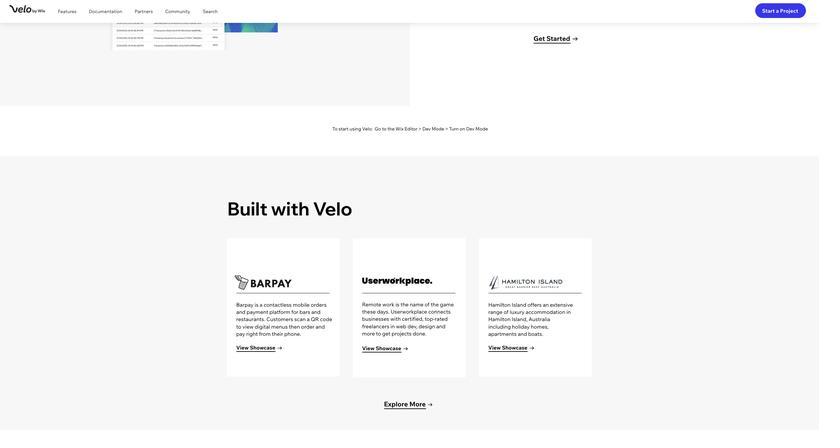 Task type: vqa. For each thing, say whether or not it's contained in the screenshot.
1st > from right
yes



Task type: describe. For each thing, give the bounding box(es) containing it.
view for hamilton island offers an extensive range of luxury accommodation in hamilton island, australia including holiday homes, apartments and boats.
[[489, 345, 501, 351]]

search link
[[198, 3, 225, 20]]

dev,
[[408, 323, 418, 330]]

started
[[547, 35, 571, 43]]

barpay logo image
[[234, 274, 292, 291]]

get
[[534, 35, 545, 43]]

boats.
[[528, 331, 544, 337]]

range
[[489, 309, 503, 315]]

in inside remote work is the name of the game these days. userworkplace connects businesses with certified, top-rated freelancers in web dev, design and more to get projects done.
[[391, 323, 395, 330]]

order
[[301, 323, 315, 330]]

with inside remote work is the name of the game these days. userworkplace connects businesses with certified, top-rated freelancers in web dev, design and more to get projects done.
[[391, 316, 401, 322]]

orders
[[311, 302, 327, 308]]

of inside hamilton island offers an extensive range of luxury accommodation in hamilton island, australia including holiday homes, apartments and boats.
[[504, 309, 509, 315]]

view for barpay is a contactless mobile orders and payment platform for bars and restaurants. customers scan a qr code to view digital menus then order and pay right from their phone.
[[236, 345, 249, 351]]

game
[[440, 301, 454, 308]]

1 mode from the left
[[432, 126, 444, 132]]

to inside barpay is a contactless mobile orders and payment platform for bars and restaurants. customers scan a qr code to view digital menus then order and pay right from their phone.
[[236, 323, 241, 330]]

their
[[272, 331, 283, 337]]

qr
[[311, 316, 319, 323]]

start
[[339, 126, 349, 132]]

2 mode from the left
[[476, 126, 488, 132]]

to
[[333, 126, 338, 132]]

more
[[362, 330, 375, 337]]

content changes on hover region containing remote work is the name of the game these days. userworkplace connects businesses with certified, top-rated freelancers in web dev, design and more to get projects done.
[[353, 238, 466, 378]]

menus
[[271, 323, 288, 330]]

built
[[228, 197, 268, 220]]

search
[[203, 9, 218, 14]]

0 vertical spatial with
[[271, 197, 310, 220]]

view for remote work is the name of the game these days. userworkplace connects businesses with certified, top-rated freelancers in web dev, design and more to get projects done.
[[362, 345, 375, 352]]

1 horizontal spatial the
[[401, 301, 409, 308]]

and down qr
[[316, 323, 325, 330]]

2 horizontal spatial to
[[382, 126, 387, 132]]

barpay is a contactless mobile orders and payment platform for bars and restaurants. customers scan a qr code to view digital menus then order and pay right from their phone.
[[236, 302, 332, 337]]

get started link
[[534, 32, 612, 46]]

velo
[[313, 197, 353, 220]]

2 horizontal spatial view showcase link
[[489, 342, 567, 355]]

to start using velo:  go to the wix editor > dev mode > turn on dev mode
[[333, 126, 488, 132]]

payment
[[247, 309, 268, 315]]

to inside remote work is the name of the game these days. userworkplace connects businesses with certified, top-rated freelancers in web dev, design and more to get projects done.
[[376, 330, 381, 337]]

homes,
[[531, 323, 549, 330]]

scan
[[295, 316, 306, 323]]

remote
[[362, 301, 381, 308]]

in inside hamilton island offers an extensive range of luxury accommodation in hamilton island, australia including holiday homes, apartments and boats.
[[567, 309, 571, 315]]

a screenshot from the velo platform showing "site events" layered over a product image of the smart watch with an example graph. image
[[104, 0, 300, 50]]

restaurants.
[[236, 316, 265, 323]]

and up qr
[[312, 309, 321, 315]]

get started
[[534, 35, 571, 43]]

showcase for in
[[376, 345, 401, 352]]

mobile
[[293, 302, 310, 308]]

1 vertical spatial a
[[260, 302, 263, 308]]

userworkplace
[[391, 308, 427, 315]]

start
[[763, 7, 775, 14]]

for
[[292, 309, 298, 315]]

2 hamilton from the top
[[489, 316, 511, 323]]

bars
[[300, 309, 310, 315]]

offers
[[528, 302, 542, 308]]

2 horizontal spatial the
[[431, 301, 439, 308]]

then
[[289, 323, 300, 330]]

rated
[[435, 316, 448, 322]]

connects
[[429, 308, 451, 315]]

turn
[[449, 126, 459, 132]]

built with velo
[[228, 197, 353, 220]]

1 hamilton from the top
[[489, 302, 511, 308]]

2 > from the left
[[446, 126, 448, 132]]

view showcase link for from
[[236, 342, 315, 355]]

explore more link
[[384, 397, 435, 412]]

and down barpay
[[236, 309, 246, 315]]

including
[[489, 323, 511, 330]]

contactless
[[264, 302, 292, 308]]

barpay
[[236, 302, 254, 308]]

is inside barpay is a contactless mobile orders and payment platform for bars and restaurants. customers scan a qr code to view digital menus then order and pay right from their phone.
[[255, 302, 259, 308]]

1 > from the left
[[419, 126, 422, 132]]

remote work is the name of the game these days. userworkplace connects businesses with certified, top-rated freelancers in web dev, design and more to get projects done.
[[362, 301, 454, 337]]

pay
[[236, 331, 245, 337]]

work
[[383, 301, 395, 308]]

explore
[[384, 400, 408, 408]]

2 horizontal spatial a
[[776, 7, 779, 14]]

phone.
[[284, 331, 301, 337]]

wix
[[396, 126, 404, 132]]



Task type: locate. For each thing, give the bounding box(es) containing it.
hamilton up including
[[489, 316, 511, 323]]

digital
[[255, 323, 270, 330]]

content changes on hover region containing hamilton island offers an extensive range of luxury accommodation in hamilton island, australia including holiday homes, apartments and boats.
[[479, 238, 592, 377]]

of
[[425, 301, 430, 308], [504, 309, 509, 315]]

certified,
[[402, 316, 424, 322]]

1 horizontal spatial content changes on hover region
[[353, 238, 466, 378]]

of right range
[[504, 309, 509, 315]]

2 horizontal spatial showcase
[[502, 345, 528, 351]]

go
[[375, 126, 381, 132]]

> left the "turn"
[[446, 126, 448, 132]]

island,
[[512, 316, 528, 323]]

1 horizontal spatial view showcase link
[[362, 341, 441, 356]]

0 horizontal spatial of
[[425, 301, 430, 308]]

accommodation
[[526, 309, 566, 315]]

an
[[543, 302, 549, 308]]

view showcase link
[[362, 341, 441, 356], [236, 342, 315, 355], [489, 342, 567, 355]]

and down holiday
[[518, 331, 527, 337]]

userworkplace logo image
[[362, 278, 432, 286]]

of right name
[[425, 301, 430, 308]]

view
[[236, 345, 249, 351], [489, 345, 501, 351], [362, 345, 375, 352]]

view showcase for to
[[236, 345, 275, 351]]

more
[[410, 400, 426, 408]]

3 content changes on hover region from the left
[[479, 238, 592, 377]]

mode left the "turn"
[[432, 126, 444, 132]]

to up 'pay'
[[236, 323, 241, 330]]

get
[[382, 330, 391, 337]]

a left qr
[[307, 316, 310, 323]]

view showcase for in
[[362, 345, 401, 352]]

2 vertical spatial to
[[376, 330, 381, 337]]

0 horizontal spatial >
[[419, 126, 422, 132]]

1 horizontal spatial view showcase
[[362, 345, 401, 352]]

2 content changes on hover region from the left
[[353, 238, 466, 378]]

extensive
[[550, 302, 573, 308]]

hamilton up range
[[489, 302, 511, 308]]

showcase down from
[[250, 345, 275, 351]]

partners
[[135, 9, 153, 14]]

view showcase for boats.
[[489, 345, 528, 351]]

1 content changes on hover region from the left
[[227, 238, 340, 377]]

and inside remote work is the name of the game these days. userworkplace connects businesses with certified, top-rated freelancers in web dev, design and more to get projects done.
[[437, 323, 446, 330]]

view showcase
[[236, 345, 275, 351], [489, 345, 528, 351], [362, 345, 401, 352]]

0 vertical spatial hamilton
[[489, 302, 511, 308]]

0 horizontal spatial a
[[260, 302, 263, 308]]

and
[[236, 309, 246, 315], [312, 309, 321, 315], [437, 323, 446, 330], [316, 323, 325, 330], [518, 331, 527, 337]]

mode right on
[[476, 126, 488, 132]]

businesses
[[362, 316, 389, 322]]

these
[[362, 308, 376, 315]]

in left web
[[391, 323, 395, 330]]

hamilton island offers an extensive range of luxury accommodation in hamilton island, australia including holiday homes, apartments and boats.
[[489, 302, 573, 337]]

view showcase link down projects at the bottom of page
[[362, 341, 441, 356]]

1 horizontal spatial a
[[307, 316, 310, 323]]

to left get
[[376, 330, 381, 337]]

the up connects
[[431, 301, 439, 308]]

1 horizontal spatial mode
[[476, 126, 488, 132]]

view down the more
[[362, 345, 375, 352]]

view showcase down apartments
[[489, 345, 528, 351]]

and inside hamilton island offers an extensive range of luxury accommodation in hamilton island, australia including holiday homes, apartments and boats.
[[518, 331, 527, 337]]

the up userworkplace
[[401, 301, 409, 308]]

2 dev from the left
[[466, 126, 475, 132]]

code
[[320, 316, 332, 323]]

view down apartments
[[489, 345, 501, 351]]

projects
[[392, 330, 412, 337]]

in down extensive
[[567, 309, 571, 315]]

0 horizontal spatial the
[[388, 126, 395, 132]]

customers
[[267, 316, 293, 323]]

view showcase link down their at the bottom of the page
[[236, 342, 315, 355]]

start a project
[[763, 7, 799, 14]]

content changes on hover region
[[227, 238, 340, 377], [353, 238, 466, 378], [479, 238, 592, 377]]

1 horizontal spatial in
[[567, 309, 571, 315]]

platform
[[270, 309, 290, 315]]

1 dev from the left
[[423, 126, 431, 132]]

showcase for to
[[250, 345, 275, 351]]

from
[[259, 331, 271, 337]]

showcase down get
[[376, 345, 401, 352]]

0 vertical spatial a
[[776, 7, 779, 14]]

a up payment
[[260, 302, 263, 308]]

design
[[419, 323, 435, 330]]

1 vertical spatial to
[[236, 323, 241, 330]]

1 horizontal spatial is
[[396, 301, 400, 308]]

0 horizontal spatial content changes on hover region
[[227, 238, 340, 377]]

is right work
[[396, 301, 400, 308]]

island
[[512, 302, 527, 308]]

0 horizontal spatial view showcase link
[[236, 342, 315, 355]]

0 horizontal spatial to
[[236, 323, 241, 330]]

web
[[396, 323, 407, 330]]

view showcase down the right
[[236, 345, 275, 351]]

editor
[[405, 126, 418, 132]]

0 vertical spatial to
[[382, 126, 387, 132]]

0 horizontal spatial showcase
[[250, 345, 275, 351]]

luxury
[[510, 309, 525, 315]]

1 horizontal spatial with
[[391, 316, 401, 322]]

community
[[165, 9, 190, 14]]

showcase down apartments
[[502, 345, 528, 351]]

2 horizontal spatial view showcase
[[489, 345, 528, 351]]

1 vertical spatial hamilton
[[489, 316, 511, 323]]

1 vertical spatial with
[[391, 316, 401, 322]]

on
[[460, 126, 465, 132]]

view
[[243, 323, 254, 330]]

0 horizontal spatial view
[[236, 345, 249, 351]]

documentation
[[89, 9, 122, 14]]

view showcase link down boats.
[[489, 342, 567, 355]]

showcase
[[250, 345, 275, 351], [502, 345, 528, 351], [376, 345, 401, 352]]

name
[[410, 301, 424, 308]]

explore more
[[384, 400, 426, 408]]

dev right editor
[[423, 126, 431, 132]]

start a project link
[[756, 3, 806, 18]]

view down 'pay'
[[236, 345, 249, 351]]

is
[[396, 301, 400, 308], [255, 302, 259, 308]]

hamilton
[[489, 302, 511, 308], [489, 316, 511, 323]]

> right editor
[[419, 126, 422, 132]]

days.
[[377, 308, 390, 315]]

top-
[[425, 316, 435, 322]]

2 horizontal spatial content changes on hover region
[[479, 238, 592, 377]]

view showcase down get
[[362, 345, 401, 352]]

2 vertical spatial a
[[307, 316, 310, 323]]

dev right on
[[466, 126, 475, 132]]

of inside remote work is the name of the game these days. userworkplace connects businesses with certified, top-rated freelancers in web dev, design and more to get projects done.
[[425, 301, 430, 308]]

view showcase link for done.
[[362, 341, 441, 356]]

australia
[[529, 316, 551, 323]]

0 horizontal spatial is
[[255, 302, 259, 308]]

1 horizontal spatial to
[[376, 330, 381, 337]]

dev
[[423, 126, 431, 132], [466, 126, 475, 132]]

freelancers
[[362, 323, 390, 330]]

>
[[419, 126, 422, 132], [446, 126, 448, 132]]

holiday
[[512, 323, 530, 330]]

done.
[[413, 330, 427, 337]]

a
[[776, 7, 779, 14], [260, 302, 263, 308], [307, 316, 310, 323]]

0 horizontal spatial dev
[[423, 126, 431, 132]]

1 horizontal spatial showcase
[[376, 345, 401, 352]]

is up payment
[[255, 302, 259, 308]]

0 horizontal spatial view showcase
[[236, 345, 275, 351]]

project
[[781, 7, 799, 14]]

to right go
[[382, 126, 387, 132]]

0 vertical spatial of
[[425, 301, 430, 308]]

the
[[388, 126, 395, 132], [401, 301, 409, 308], [431, 301, 439, 308]]

1 vertical spatial of
[[504, 309, 509, 315]]

features
[[58, 9, 77, 14]]

hamiltonislandlogo.png image
[[487, 274, 565, 291]]

with
[[271, 197, 310, 220], [391, 316, 401, 322]]

content changes on hover region containing barpay is a contactless mobile orders and payment platform for bars and restaurants. customers scan a qr code to view digital menus then order and pay right from their phone.
[[227, 238, 340, 377]]

1 horizontal spatial dev
[[466, 126, 475, 132]]

to
[[382, 126, 387, 132], [236, 323, 241, 330], [376, 330, 381, 337]]

1 horizontal spatial of
[[504, 309, 509, 315]]

1 horizontal spatial >
[[446, 126, 448, 132]]

using
[[350, 126, 361, 132]]

2 horizontal spatial view
[[489, 345, 501, 351]]

the left wix
[[388, 126, 395, 132]]

0 horizontal spatial in
[[391, 323, 395, 330]]

and down rated
[[437, 323, 446, 330]]

1 vertical spatial in
[[391, 323, 395, 330]]

showcase for boats.
[[502, 345, 528, 351]]

apartments
[[489, 331, 517, 337]]

is inside remote work is the name of the game these days. userworkplace connects businesses with certified, top-rated freelancers in web dev, design and more to get projects done.
[[396, 301, 400, 308]]

1 horizontal spatial view
[[362, 345, 375, 352]]

0 horizontal spatial mode
[[432, 126, 444, 132]]

0 horizontal spatial with
[[271, 197, 310, 220]]

0 vertical spatial in
[[567, 309, 571, 315]]

mode
[[432, 126, 444, 132], [476, 126, 488, 132]]

a right start
[[776, 7, 779, 14]]

right
[[246, 331, 258, 337]]



